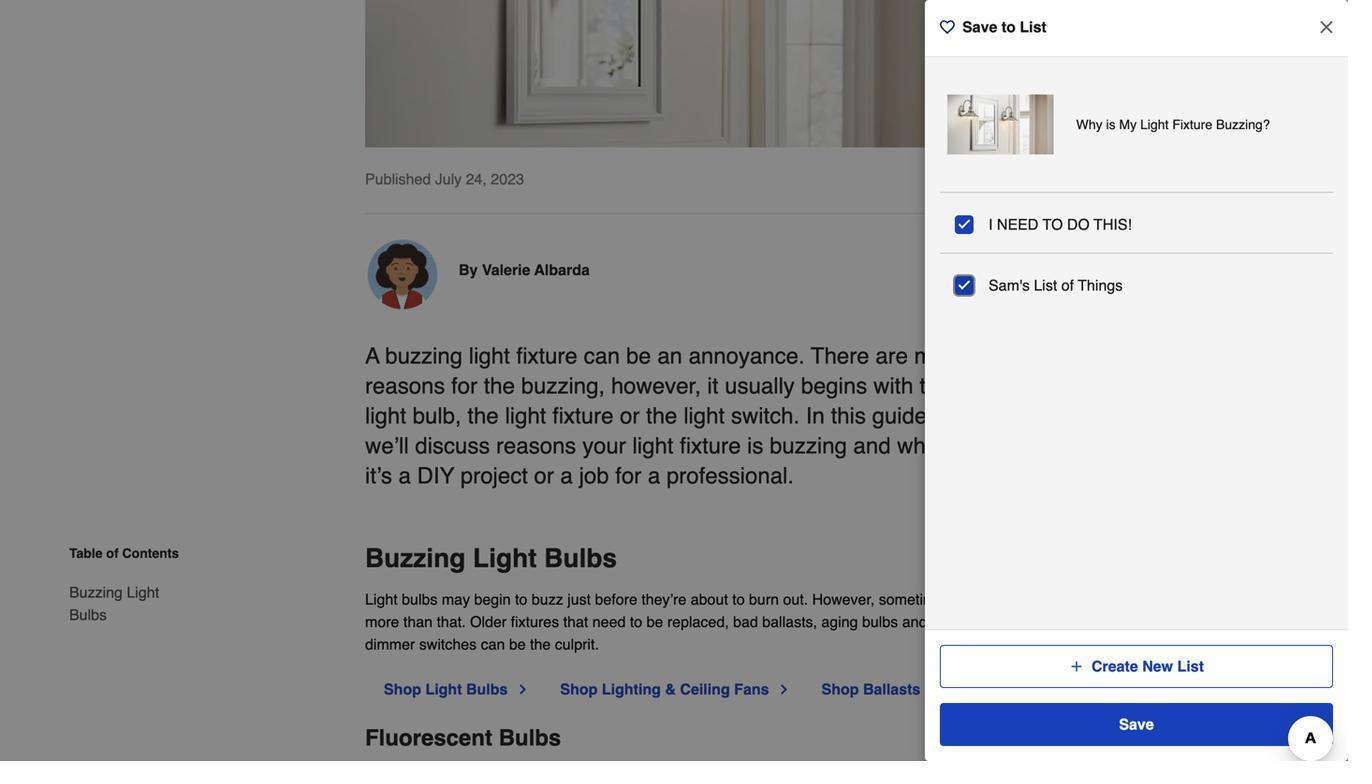 Task type: describe. For each thing, give the bounding box(es) containing it.
light down it
[[684, 403, 725, 429]]

it
[[707, 373, 719, 399]]

to
[[1043, 216, 1063, 233]]

can inside a buzzing light fixture can be an annoyance. there are many reasons for the buzzing, however, it usually begins with the light bulb, the light fixture or the light switch. in this guide, we'll discuss reasons your light fixture is buzzing and whether it's a diy project or a job for a professional.
[[584, 343, 620, 369]]

to left buzz
[[515, 591, 527, 608]]

0 horizontal spatial buzzing
[[385, 343, 463, 369]]

and inside a buzzing light fixture can be an annoyance. there are many reasons for the buzzing, however, it usually begins with the light bulb, the light fixture or the light switch. in this guide, we'll discuss reasons your light fixture is buzzing and whether it's a diy project or a job for a professional.
[[853, 433, 891, 459]]

valerie
[[482, 261, 530, 279]]

things
[[1078, 277, 1123, 294]]

need
[[997, 216, 1039, 233]]

chevron right image for shop ballasts
[[928, 682, 943, 697]]

table of contents
[[69, 546, 179, 561]]

fixtures
[[511, 613, 559, 631]]

save for save to list
[[962, 18, 997, 36]]

create new list button
[[940, 645, 1333, 688]]

item image image
[[947, 95, 1054, 154]]

in
[[806, 403, 825, 429]]

usually
[[725, 373, 795, 399]]

light down the valerie on the top left
[[469, 343, 510, 369]]

shop for shop ballasts
[[822, 681, 859, 698]]

sometimes
[[879, 591, 951, 608]]

why
[[1076, 117, 1102, 132]]

light right the your
[[632, 433, 674, 459]]

to up bad
[[732, 591, 745, 608]]

1 vertical spatial be
[[647, 613, 663, 631]]

is inside a buzzing light fixture can be an annoyance. there are many reasons for the buzzing, however, it usually begins with the light bulb, the light fixture or the light switch. in this guide, we'll discuss reasons your light fixture is buzzing and whether it's a diy project or a job for a professional.
[[747, 433, 763, 459]]

ceiling
[[680, 681, 730, 698]]

aging
[[821, 613, 858, 631]]

bad
[[733, 613, 758, 631]]

&
[[665, 681, 676, 698]]

2 a from the left
[[560, 463, 573, 489]]

than
[[403, 613, 433, 631]]

bulbs inside table of contents element
[[69, 606, 107, 623]]

shop for shop light bulbs
[[384, 681, 421, 698]]

1 vertical spatial or
[[534, 463, 554, 489]]

0 horizontal spatial for
[[451, 373, 478, 399]]

1 vertical spatial fixture
[[552, 403, 614, 429]]

published july 24, 2023
[[365, 171, 524, 188]]

1 vertical spatial for
[[615, 463, 642, 489]]

create
[[1092, 658, 1138, 675]]

to right the need
[[630, 613, 642, 631]]

fluorescent bulbs
[[365, 725, 561, 751]]

the up discuss
[[468, 403, 499, 429]]

and inside "light bulbs may begin to buzz just before they're about to burn out. however, sometimes it's more than that. older fixtures that need to be replaced, bad ballasts, aging bulbs and faulty dimmer switches can be the culprit."
[[902, 613, 927, 631]]

an
[[657, 343, 682, 369]]

it's inside "light bulbs may begin to buzz just before they're about to burn out. however, sometimes it's more than that. older fixtures that need to be replaced, bad ballasts, aging bulbs and faulty dimmer switches can be the culprit."
[[955, 591, 973, 608]]

fluorescent
[[365, 725, 492, 751]]

begins
[[801, 373, 867, 399]]

my
[[1119, 117, 1137, 132]]

2 vertical spatial be
[[509, 636, 526, 653]]

are
[[876, 343, 908, 369]]

buzz
[[532, 591, 563, 608]]

july
[[435, 171, 462, 188]]

light up "begin"
[[473, 544, 537, 574]]

the down many
[[920, 373, 951, 399]]

light down switches
[[425, 681, 462, 698]]

bulb,
[[413, 403, 461, 429]]

close image
[[1317, 18, 1336, 37]]

guide,
[[872, 403, 933, 429]]

older
[[470, 613, 507, 631]]

save for save
[[1119, 716, 1154, 733]]

that.
[[437, 613, 466, 631]]

about
[[691, 591, 728, 608]]

1 horizontal spatial or
[[620, 403, 640, 429]]

light inside buzzing light bulbs
[[127, 584, 159, 601]]

switch.
[[731, 403, 800, 429]]

why is my light fixture buzzing?
[[1076, 117, 1270, 132]]

list for create new list
[[1177, 658, 1204, 675]]

light down the buzzing, on the left
[[505, 403, 546, 429]]

valerie albarda image
[[365, 237, 440, 311]]

annoyance.
[[689, 343, 805, 369]]

it's inside a buzzing light fixture can be an annoyance. there are many reasons for the buzzing, however, it usually begins with the light bulb, the light fixture or the light switch. in this guide, we'll discuss reasons your light fixture is buzzing and whether it's a diy project or a job for a professional.
[[365, 463, 392, 489]]

save to list
[[962, 18, 1046, 36]]

burn
[[749, 591, 779, 608]]

1 horizontal spatial is
[[1106, 117, 1116, 132]]

light bulbs may begin to buzz just before they're about to burn out. however, sometimes it's more than that. older fixtures that need to be replaced, bad ballasts, aging bulbs and faulty dimmer switches can be the culprit.
[[365, 591, 973, 653]]

ballasts
[[863, 681, 921, 698]]

discuss
[[415, 433, 490, 459]]

shop lighting & ceiling fans link
[[560, 678, 792, 701]]

lighting
[[602, 681, 661, 698]]

do
[[1067, 216, 1090, 233]]

buzzing light bulbs inside table of contents element
[[69, 584, 159, 623]]

2 vertical spatial fixture
[[680, 433, 741, 459]]

more
[[365, 613, 399, 631]]

plus image
[[1069, 659, 1084, 674]]

with
[[873, 373, 913, 399]]

albarda
[[534, 261, 590, 279]]

published
[[365, 171, 431, 188]]

however,
[[812, 591, 875, 608]]

light up we'll
[[365, 403, 406, 429]]

bulbs up fluorescent bulbs
[[466, 681, 508, 698]]

sam's list of things
[[989, 277, 1123, 294]]

dimmer
[[365, 636, 415, 653]]

0 vertical spatial buzzing light bulbs
[[365, 544, 617, 574]]

be inside a buzzing light fixture can be an annoyance. there are many reasons for the buzzing, however, it usually begins with the light bulb, the light fixture or the light switch. in this guide, we'll discuss reasons your light fixture is buzzing and whether it's a diy project or a job for a professional.
[[626, 343, 651, 369]]

3 a from the left
[[648, 463, 660, 489]]

a bathroom with vanilla walls, a mirror and two allen + roth vanity lights. image
[[365, 0, 983, 148]]

shop ballasts link
[[822, 678, 943, 701]]



Task type: locate. For each thing, give the bounding box(es) containing it.
buzzing inside buzzing light bulbs
[[69, 584, 123, 601]]

0 horizontal spatial buzzing
[[69, 584, 123, 601]]

0 vertical spatial buzzing
[[385, 343, 463, 369]]

1 vertical spatial of
[[106, 546, 119, 561]]

1 chevron right image from the left
[[515, 682, 530, 697]]

list right the "sam's"
[[1034, 277, 1057, 294]]

list
[[1020, 18, 1046, 36], [1034, 277, 1057, 294], [1177, 658, 1204, 675]]

for right job
[[615, 463, 642, 489]]

buzzing down in
[[770, 433, 847, 459]]

contents
[[122, 546, 179, 561]]

before
[[595, 591, 637, 608]]

0 horizontal spatial buzzing light bulbs
[[69, 584, 159, 623]]

faulty
[[931, 613, 967, 631]]

1 horizontal spatial reasons
[[496, 433, 576, 459]]

of
[[1061, 277, 1074, 294], [106, 546, 119, 561]]

save
[[962, 18, 997, 36], [1119, 716, 1154, 733]]

a
[[398, 463, 411, 489], [560, 463, 573, 489], [648, 463, 660, 489]]

bulbs
[[402, 591, 438, 608], [862, 613, 898, 631]]

bulbs up than
[[402, 591, 438, 608]]

1 horizontal spatial a
[[560, 463, 573, 489]]

0 horizontal spatial save
[[962, 18, 997, 36]]

1 horizontal spatial shop
[[560, 681, 598, 698]]

3 chevron right image from the left
[[928, 682, 943, 697]]

0 vertical spatial be
[[626, 343, 651, 369]]

0 vertical spatial for
[[451, 373, 478, 399]]

new
[[1142, 658, 1173, 675]]

shop for shop lighting & ceiling fans
[[560, 681, 598, 698]]

out.
[[783, 591, 808, 608]]

1 shop from the left
[[384, 681, 421, 698]]

light
[[469, 343, 510, 369], [365, 403, 406, 429], [505, 403, 546, 429], [684, 403, 725, 429], [632, 433, 674, 459]]

there
[[811, 343, 869, 369]]

1 horizontal spatial of
[[1061, 277, 1074, 294]]

1 vertical spatial save
[[1119, 716, 1154, 733]]

1 horizontal spatial save
[[1119, 716, 1154, 733]]

just
[[567, 591, 591, 608]]

heart outline image
[[940, 20, 955, 35]]

create new list
[[1092, 658, 1204, 675]]

light
[[1140, 117, 1169, 132], [473, 544, 537, 574], [127, 584, 159, 601], [365, 591, 398, 608], [425, 681, 462, 698]]

0 horizontal spatial reasons
[[365, 373, 445, 399]]

0 horizontal spatial shop
[[384, 681, 421, 698]]

many
[[914, 343, 969, 369]]

chevron right image inside shop ballasts link
[[928, 682, 943, 697]]

list for save to list
[[1020, 18, 1046, 36]]

shop left ballasts
[[822, 681, 859, 698]]

chevron right image for shop light bulbs
[[515, 682, 530, 697]]

is down switch.
[[747, 433, 763, 459]]

2 chevron right image from the left
[[777, 682, 792, 697]]

bulbs down shop light bulbs link on the bottom of the page
[[499, 725, 561, 751]]

fixture up professional.
[[680, 433, 741, 459]]

heart outline image
[[959, 171, 974, 192]]

0 horizontal spatial bulbs
[[402, 591, 438, 608]]

2 horizontal spatial shop
[[822, 681, 859, 698]]

the down however,
[[646, 403, 677, 429]]

buzzing
[[365, 544, 466, 574], [69, 584, 123, 601]]

1 horizontal spatial buzzing light bulbs
[[365, 544, 617, 574]]

buzzing light bulbs up "begin"
[[365, 544, 617, 574]]

project
[[460, 463, 528, 489]]

bulbs right aging
[[862, 613, 898, 631]]

or up the your
[[620, 403, 640, 429]]

0 horizontal spatial and
[[853, 433, 891, 459]]

1 horizontal spatial bulbs
[[862, 613, 898, 631]]

save down create new list button
[[1119, 716, 1154, 733]]

list inside button
[[1177, 658, 1204, 675]]

it's up faulty in the bottom right of the page
[[955, 591, 973, 608]]

0 horizontal spatial can
[[481, 636, 505, 653]]

fans
[[734, 681, 769, 698]]

for
[[451, 373, 478, 399], [615, 463, 642, 489]]

1 horizontal spatial can
[[584, 343, 620, 369]]

by valerie albarda
[[459, 261, 590, 279]]

shop lighting & ceiling fans
[[560, 681, 769, 698]]

24,
[[466, 171, 487, 188]]

need
[[592, 613, 626, 631]]

0 vertical spatial reasons
[[365, 373, 445, 399]]

0 vertical spatial it's
[[365, 463, 392, 489]]

sam's
[[989, 277, 1030, 294]]

a buzzing light fixture can be an annoyance. there are many reasons for the buzzing, however, it usually begins with the light bulb, the light fixture or the light switch. in this guide, we'll discuss reasons your light fixture is buzzing and whether it's a diy project or a job for a professional.
[[365, 343, 977, 489]]

i
[[989, 216, 993, 233]]

bulbs
[[544, 544, 617, 574], [69, 606, 107, 623], [466, 681, 508, 698], [499, 725, 561, 751]]

1 vertical spatial is
[[747, 433, 763, 459]]

can inside "light bulbs may begin to buzz just before they're about to burn out. however, sometimes it's more than that. older fixtures that need to be replaced, bad ballasts, aging bulbs and faulty dimmer switches can be the culprit."
[[481, 636, 505, 653]]

it's down we'll
[[365, 463, 392, 489]]

we'll
[[365, 433, 409, 459]]

1 horizontal spatial buzzing
[[770, 433, 847, 459]]

0 horizontal spatial it's
[[365, 463, 392, 489]]

chevron right image down fixtures
[[515, 682, 530, 697]]

is
[[1106, 117, 1116, 132], [747, 433, 763, 459]]

buzzing,
[[521, 373, 605, 399]]

this
[[831, 403, 866, 429]]

1 vertical spatial and
[[902, 613, 927, 631]]

reasons up bulb,
[[365, 373, 445, 399]]

buzzing
[[385, 343, 463, 369], [770, 433, 847, 459]]

2023
[[491, 171, 524, 188]]

1 horizontal spatial buzzing
[[365, 544, 466, 574]]

save button
[[940, 703, 1333, 746]]

1 vertical spatial buzzing
[[69, 584, 123, 601]]

this!
[[1094, 216, 1132, 233]]

fixture up the buzzing, on the left
[[516, 343, 577, 369]]

list right heart outline icon
[[1020, 18, 1046, 36]]

0 vertical spatial and
[[853, 433, 891, 459]]

the down fixtures
[[530, 636, 551, 653]]

0 horizontal spatial chevron right image
[[515, 682, 530, 697]]

begin
[[474, 591, 511, 608]]

1 horizontal spatial chevron right image
[[777, 682, 792, 697]]

0 vertical spatial is
[[1106, 117, 1116, 132]]

shop light bulbs link
[[384, 678, 530, 701]]

0 vertical spatial fixture
[[516, 343, 577, 369]]

shop ballasts
[[822, 681, 921, 698]]

list right 'new'
[[1177, 658, 1204, 675]]

save inside button
[[1119, 716, 1154, 733]]

table
[[69, 546, 103, 561]]

chevron right image right fans
[[777, 682, 792, 697]]

1 vertical spatial reasons
[[496, 433, 576, 459]]

may
[[442, 591, 470, 608]]

fixture
[[516, 343, 577, 369], [552, 403, 614, 429], [680, 433, 741, 459]]

to
[[1002, 18, 1016, 36], [515, 591, 527, 608], [732, 591, 745, 608], [630, 613, 642, 631]]

bulbs down the table
[[69, 606, 107, 623]]

1 a from the left
[[398, 463, 411, 489]]

a
[[365, 343, 379, 369]]

buzzing up "may"
[[365, 544, 466, 574]]

to right heart outline icon
[[1002, 18, 1016, 36]]

reasons up 'project'
[[496, 433, 576, 459]]

whether
[[897, 433, 977, 459]]

0 vertical spatial bulbs
[[402, 591, 438, 608]]

fixture down the buzzing, on the left
[[552, 403, 614, 429]]

a right job
[[648, 463, 660, 489]]

i need to do this!
[[989, 216, 1132, 233]]

0 vertical spatial of
[[1061, 277, 1074, 294]]

light inside "light bulbs may begin to buzz just before they're about to burn out. however, sometimes it's more than that. older fixtures that need to be replaced, bad ballasts, aging bulbs and faulty dimmer switches can be the culprit."
[[365, 591, 398, 608]]

and down the this
[[853, 433, 891, 459]]

save right heart outline icon
[[962, 18, 997, 36]]

shop down 'culprit.'
[[560, 681, 598, 698]]

shop light bulbs
[[384, 681, 508, 698]]

they're
[[642, 591, 687, 608]]

fixture
[[1172, 117, 1212, 132]]

and
[[853, 433, 891, 459], [902, 613, 927, 631]]

1 horizontal spatial it's
[[955, 591, 973, 608]]

be left an
[[626, 343, 651, 369]]

buzzing light bulbs link
[[69, 570, 195, 626]]

1 horizontal spatial for
[[615, 463, 642, 489]]

buzzing right a
[[385, 343, 463, 369]]

0 vertical spatial can
[[584, 343, 620, 369]]

for up bulb,
[[451, 373, 478, 399]]

buzzing?
[[1216, 117, 1270, 132]]

is left my
[[1106, 117, 1116, 132]]

chevron right image inside shop light bulbs link
[[515, 682, 530, 697]]

2 horizontal spatial a
[[648, 463, 660, 489]]

light right my
[[1140, 117, 1169, 132]]

of left things
[[1061, 277, 1074, 294]]

ballasts,
[[762, 613, 817, 631]]

or right 'project'
[[534, 463, 554, 489]]

1 horizontal spatial and
[[902, 613, 927, 631]]

0 vertical spatial save
[[962, 18, 997, 36]]

can up the buzzing, on the left
[[584, 343, 620, 369]]

replaced,
[[667, 613, 729, 631]]

1 vertical spatial buzzing light bulbs
[[69, 584, 159, 623]]

3 shop from the left
[[822, 681, 859, 698]]

0 horizontal spatial of
[[106, 546, 119, 561]]

that
[[563, 613, 588, 631]]

the left the buzzing, on the left
[[484, 373, 515, 399]]

switches
[[419, 636, 477, 653]]

culprit.
[[555, 636, 599, 653]]

0 horizontal spatial is
[[747, 433, 763, 459]]

1 vertical spatial can
[[481, 636, 505, 653]]

can
[[584, 343, 620, 369], [481, 636, 505, 653]]

1 vertical spatial list
[[1034, 277, 1057, 294]]

a left job
[[560, 463, 573, 489]]

chevron right image
[[515, 682, 530, 697], [777, 682, 792, 697], [928, 682, 943, 697]]

professional.
[[667, 463, 794, 489]]

1 vertical spatial buzzing
[[770, 433, 847, 459]]

be down fixtures
[[509, 636, 526, 653]]

however,
[[611, 373, 701, 399]]

diy
[[417, 463, 454, 489]]

0 horizontal spatial or
[[534, 463, 554, 489]]

be
[[626, 343, 651, 369], [647, 613, 663, 631], [509, 636, 526, 653]]

shop down dimmer
[[384, 681, 421, 698]]

0 vertical spatial list
[[1020, 18, 1046, 36]]

job
[[579, 463, 609, 489]]

bulbs up just
[[544, 544, 617, 574]]

shop
[[384, 681, 421, 698], [560, 681, 598, 698], [822, 681, 859, 698]]

your
[[582, 433, 626, 459]]

a left diy
[[398, 463, 411, 489]]

light down contents
[[127, 584, 159, 601]]

chevron right image for shop lighting & ceiling fans
[[777, 682, 792, 697]]

2 vertical spatial list
[[1177, 658, 1204, 675]]

1 vertical spatial bulbs
[[862, 613, 898, 631]]

0 horizontal spatial a
[[398, 463, 411, 489]]

1 vertical spatial it's
[[955, 591, 973, 608]]

0 vertical spatial or
[[620, 403, 640, 429]]

table of contents element
[[54, 544, 195, 626]]

0 vertical spatial buzzing
[[365, 544, 466, 574]]

chevron right image right ballasts
[[928, 682, 943, 697]]

2 horizontal spatial chevron right image
[[928, 682, 943, 697]]

the inside "light bulbs may begin to buzz just before they're about to burn out. however, sometimes it's more than that. older fixtures that need to be replaced, bad ballasts, aging bulbs and faulty dimmer switches can be the culprit."
[[530, 636, 551, 653]]

can down older
[[481, 636, 505, 653]]

and down sometimes
[[902, 613, 927, 631]]

buzzing down the table
[[69, 584, 123, 601]]

buzzing light bulbs down table of contents
[[69, 584, 159, 623]]

light up more
[[365, 591, 398, 608]]

2 shop from the left
[[560, 681, 598, 698]]

by
[[459, 261, 478, 279]]

chevron right image inside shop lighting & ceiling fans link
[[777, 682, 792, 697]]

be down the they're
[[647, 613, 663, 631]]

of right the table
[[106, 546, 119, 561]]



Task type: vqa. For each thing, say whether or not it's contained in the screenshot.
middle Choose
no



